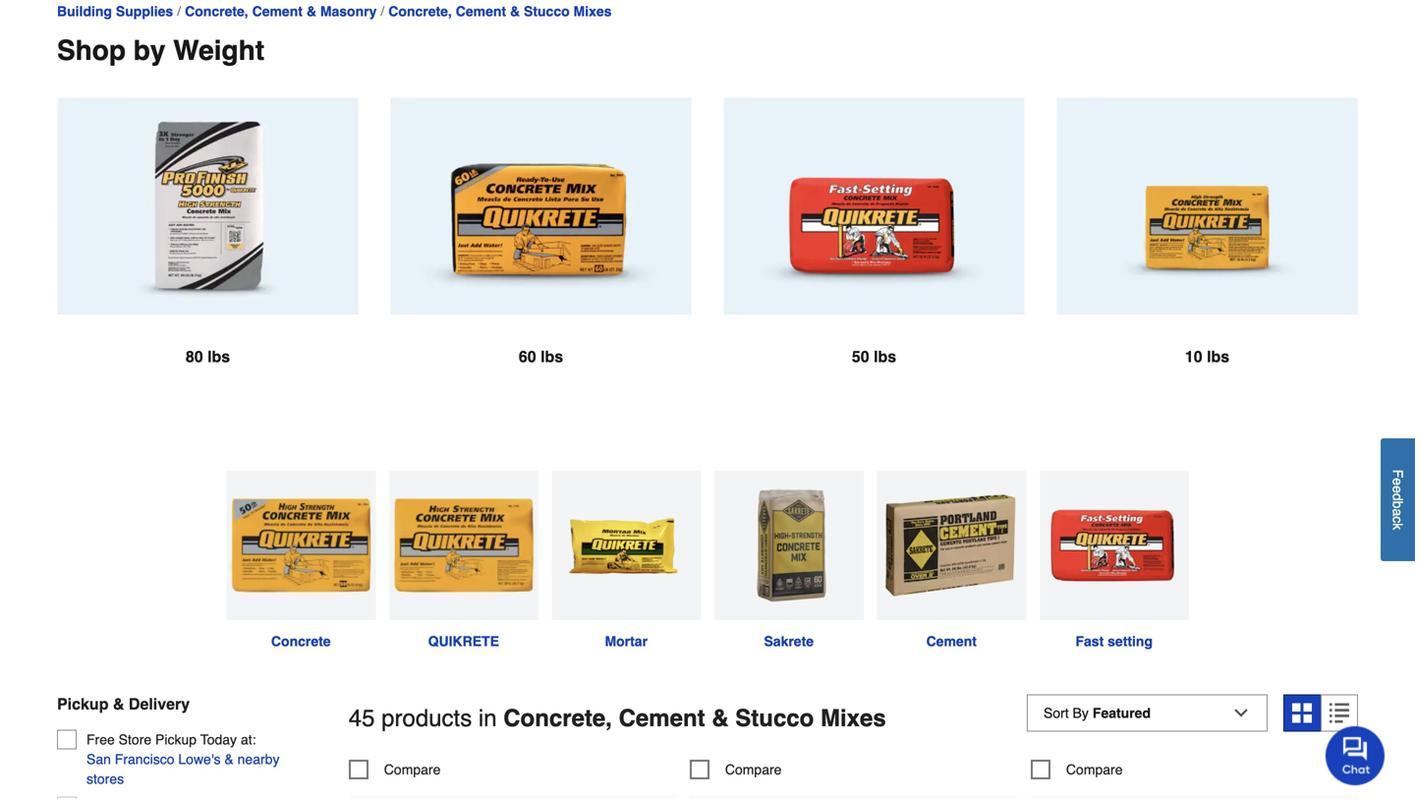 Task type: vqa. For each thing, say whether or not it's contained in the screenshot.
a
yes



Task type: locate. For each thing, give the bounding box(es) containing it.
list view image
[[1330, 703, 1350, 723]]

pickup up free
[[57, 695, 109, 713]]

a 60-pound bag of quikrete concrete mix. image
[[390, 98, 692, 315]]

2 horizontal spatial concrete,
[[504, 705, 612, 732]]

concrete, right in at bottom
[[504, 705, 612, 732]]

1 horizontal spatial concrete,
[[389, 3, 452, 19]]

concrete,
[[185, 3, 248, 19], [389, 3, 452, 19], [504, 705, 612, 732]]

pickup
[[57, 695, 109, 713], [155, 732, 197, 747]]

lbs right 50
[[874, 347, 897, 365]]

f
[[1390, 469, 1406, 478]]

/
[[177, 4, 181, 19], [381, 4, 385, 19]]

& inside san francisco lowe's & nearby stores
[[225, 751, 234, 767]]

masonry
[[320, 3, 377, 19]]

f e e d b a c k
[[1390, 469, 1406, 530]]

stucco inside building supplies / concrete, cement & masonry / concrete, cement & stucco mixes
[[524, 3, 570, 19]]

45
[[349, 705, 375, 732]]

e
[[1390, 478, 1406, 486], [1390, 486, 1406, 493]]

1 vertical spatial mixes
[[821, 705, 886, 732]]

0 horizontal spatial mixes
[[574, 3, 612, 19]]

today
[[200, 732, 237, 747]]

pickup & delivery
[[57, 695, 190, 713]]

1 horizontal spatial stucco
[[736, 705, 814, 732]]

60 lbs
[[519, 347, 563, 365]]

1 compare from the left
[[384, 762, 441, 778]]

0 vertical spatial pickup
[[57, 695, 109, 713]]

2 compare from the left
[[725, 762, 782, 778]]

lbs right 80 at the left of the page
[[207, 347, 230, 365]]

lbs
[[207, 347, 230, 365], [541, 347, 563, 365], [874, 347, 897, 365], [1207, 347, 1230, 365]]

10 lbs link
[[1057, 98, 1359, 416]]

0 horizontal spatial concrete,
[[185, 3, 248, 19]]

mortar
[[605, 633, 648, 649]]

1 horizontal spatial mixes
[[821, 705, 886, 732]]

lbs right 60
[[541, 347, 563, 365]]

supplies
[[116, 3, 173, 19]]

stucco
[[524, 3, 570, 19], [736, 705, 814, 732]]

at:
[[241, 732, 256, 747]]

45 products in concrete, cement & stucco mixes
[[349, 705, 886, 732]]

c
[[1390, 516, 1406, 523]]

0 horizontal spatial compare
[[384, 762, 441, 778]]

in
[[479, 705, 497, 732]]

compare inside 3026899 element
[[1066, 762, 1123, 778]]

building supplies / concrete, cement & masonry / concrete, cement & stucco mixes
[[57, 3, 612, 19]]

compare inside 3006121 element
[[725, 762, 782, 778]]

concrete, up weight
[[185, 3, 248, 19]]

compare for 3006121 element
[[725, 762, 782, 778]]

quikrete link
[[382, 471, 545, 651]]

1 vertical spatial pickup
[[155, 732, 197, 747]]

concrete, right masonry
[[389, 3, 452, 19]]

a 50-pound bag of quikrete fast-setting concrete mix. image
[[724, 98, 1025, 315]]

mixes inside building supplies / concrete, cement & masonry / concrete, cement & stucco mixes
[[574, 3, 612, 19]]

compare inside 3006075 element
[[384, 762, 441, 778]]

1 vertical spatial stucco
[[736, 705, 814, 732]]

0 horizontal spatial stucco
[[524, 3, 570, 19]]

lbs for 50 lbs
[[874, 347, 897, 365]]

2 horizontal spatial compare
[[1066, 762, 1123, 778]]

2 lbs from the left
[[541, 347, 563, 365]]

san francisco lowe's & nearby stores
[[87, 751, 280, 787]]

/ right masonry
[[381, 4, 385, 19]]

a
[[1390, 509, 1406, 516]]

60 lbs link
[[390, 98, 692, 416]]

compare
[[384, 762, 441, 778], [725, 762, 782, 778], [1066, 762, 1123, 778]]

grid view image
[[1293, 703, 1312, 723]]

lbs right 10
[[1207, 347, 1230, 365]]

1 horizontal spatial compare
[[725, 762, 782, 778]]

e up b
[[1390, 486, 1406, 493]]

10 lbs
[[1185, 347, 1230, 365]]

fast setting
[[1076, 633, 1153, 649]]

building supplies link
[[57, 3, 173, 19]]

1 horizontal spatial /
[[381, 4, 385, 19]]

store
[[119, 732, 152, 747]]

by
[[133, 35, 166, 66]]

shop
[[57, 35, 126, 66]]

free store pickup today at:
[[87, 732, 256, 747]]

0 vertical spatial stucco
[[524, 3, 570, 19]]

concrete
[[271, 633, 331, 649]]

cement
[[252, 3, 303, 19], [456, 3, 506, 19], [927, 633, 977, 649], [619, 705, 705, 732]]

lbs for 80 lbs
[[207, 347, 230, 365]]

1 lbs from the left
[[207, 347, 230, 365]]

0 vertical spatial mixes
[[574, 3, 612, 19]]

3 compare from the left
[[1066, 762, 1123, 778]]

d
[[1390, 493, 1406, 501]]

3 lbs from the left
[[874, 347, 897, 365]]

1 / from the left
[[177, 4, 181, 19]]

free
[[87, 732, 115, 747]]

cement inside cement link
[[927, 633, 977, 649]]

mixes
[[574, 3, 612, 19], [821, 705, 886, 732]]

building
[[57, 3, 112, 19]]

&
[[307, 3, 316, 19], [510, 3, 520, 19], [113, 695, 124, 713], [712, 705, 729, 732], [225, 751, 234, 767]]

concrete, cement & stucco mixes type fast setting image
[[1040, 471, 1189, 620]]

4 lbs from the left
[[1207, 347, 1230, 365]]

0 horizontal spatial /
[[177, 4, 181, 19]]

/ right supplies at top left
[[177, 4, 181, 19]]

san francisco lowe's & nearby stores button
[[87, 749, 317, 789]]

concrete, cement & stucco mixes material mortar image
[[552, 471, 701, 620]]

pickup up san francisco lowe's & nearby stores at the left of page
[[155, 732, 197, 747]]

mortar link
[[545, 471, 708, 651]]

sakrete link
[[708, 471, 870, 651]]

e up d
[[1390, 478, 1406, 486]]



Task type: describe. For each thing, give the bounding box(es) containing it.
an 80-pound bag of quikrete pro finish concrete mix. image
[[57, 98, 359, 315]]

80
[[186, 347, 203, 365]]

lbs for 10 lbs
[[1207, 347, 1230, 365]]

compare for 3026899 element
[[1066, 762, 1123, 778]]

1 horizontal spatial pickup
[[155, 732, 197, 747]]

concrete, cement & masonry link
[[185, 3, 377, 19]]

1 e from the top
[[1390, 478, 1406, 486]]

60
[[519, 347, 536, 365]]

concrete, cement & stucco mixes material concrete image
[[226, 471, 376, 620]]

setting
[[1108, 633, 1153, 649]]

b
[[1390, 501, 1406, 509]]

50 lbs link
[[724, 98, 1025, 416]]

2 e from the top
[[1390, 486, 1406, 493]]

lowe's
[[178, 751, 221, 767]]

3026899 element
[[1031, 760, 1123, 780]]

fast setting link
[[1033, 471, 1196, 651]]

products
[[382, 705, 472, 732]]

a 10-pound bag of quikrete high-strength concrete mix. image
[[1057, 98, 1359, 315]]

concrete, for products
[[504, 705, 612, 732]]

nearby
[[238, 751, 280, 767]]

3006075 element
[[349, 760, 441, 780]]

concrete, cement & stucco mixes link
[[389, 3, 612, 19]]

2 / from the left
[[381, 4, 385, 19]]

sakrete
[[764, 633, 814, 649]]

k
[[1390, 523, 1406, 530]]

f e e d b a c k button
[[1381, 438, 1416, 561]]

delivery
[[129, 695, 190, 713]]

compare for 3006075 element
[[384, 762, 441, 778]]

weight
[[173, 35, 264, 66]]

80 lbs
[[186, 347, 230, 365]]

concrete, for supplies
[[185, 3, 248, 19]]

10
[[1185, 347, 1203, 365]]

0 horizontal spatial pickup
[[57, 695, 109, 713]]

80 lbs link
[[57, 98, 359, 416]]

concrete, cement & stucco mixes brand quikrete image
[[389, 471, 538, 620]]

lbs for 60 lbs
[[541, 347, 563, 365]]

chat invite button image
[[1326, 725, 1386, 785]]

stores
[[87, 771, 124, 787]]

50 lbs
[[852, 347, 897, 365]]

concrete, cement & stucco mixes brand sakrete image
[[714, 471, 864, 620]]

50
[[852, 347, 870, 365]]

quikrete
[[428, 633, 499, 649]]

cement link
[[870, 471, 1033, 651]]

san
[[87, 751, 111, 767]]

shop by weight
[[57, 35, 264, 66]]

fast
[[1076, 633, 1104, 649]]

concrete, cement & stucco mixes material cement image
[[877, 471, 1027, 620]]

concrete link
[[220, 471, 382, 651]]

3006121 element
[[690, 760, 782, 780]]

francisco
[[115, 751, 174, 767]]



